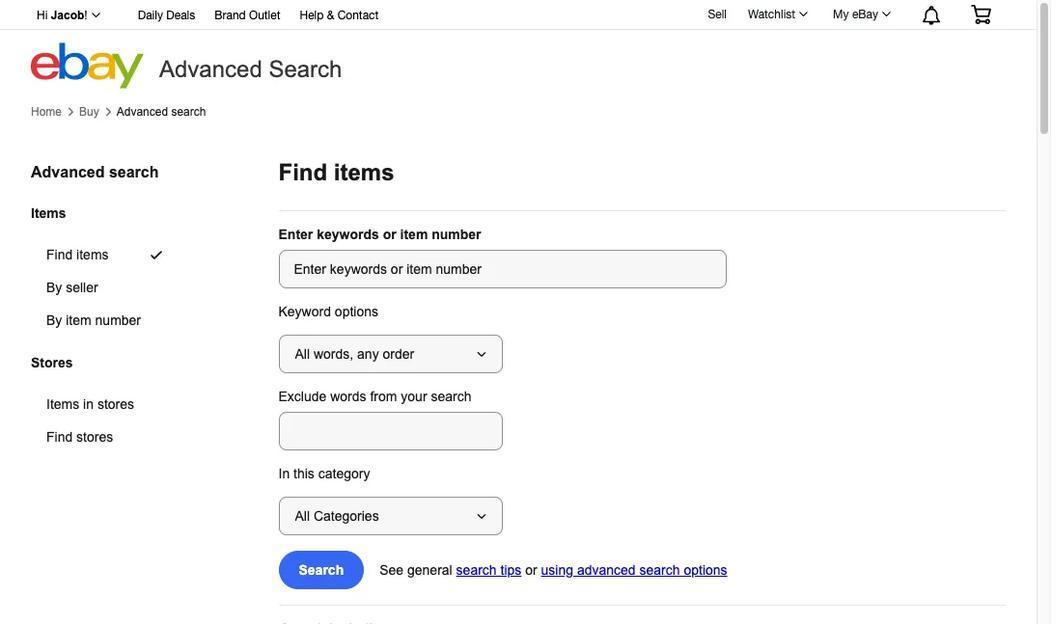Task type: vqa. For each thing, say whether or not it's contained in the screenshot.
the rightmost SAVED SELLERS
no



Task type: describe. For each thing, give the bounding box(es) containing it.
in this category
[[279, 466, 370, 482]]

by for by seller
[[46, 280, 62, 296]]

by seller
[[46, 280, 98, 296]]

buy link
[[79, 105, 99, 119]]

find stores
[[46, 430, 113, 446]]

items for items in stores
[[46, 397, 79, 413]]

daily
[[138, 9, 163, 22]]

by for by item number
[[46, 313, 62, 329]]

your
[[401, 389, 427, 405]]

watchlist link
[[738, 3, 817, 26]]

1 vertical spatial advanced
[[117, 105, 168, 119]]

deals
[[166, 9, 195, 22]]

find stores link
[[31, 422, 181, 454]]

brand
[[215, 9, 246, 22]]

hi
[[37, 9, 48, 22]]

in
[[279, 466, 290, 482]]

advanced search link
[[117, 105, 206, 119]]

help & contact link
[[300, 6, 379, 27]]

0 horizontal spatial options
[[335, 304, 379, 320]]

from
[[370, 389, 397, 405]]

search right your
[[431, 389, 472, 405]]

daily deals link
[[138, 6, 195, 27]]

0 vertical spatial find items
[[279, 159, 395, 185]]

general
[[408, 563, 453, 579]]

this
[[294, 466, 315, 482]]

exclude
[[279, 389, 327, 405]]

1 vertical spatial options
[[684, 563, 728, 579]]

in
[[83, 397, 94, 413]]

exclude words from your search
[[279, 389, 472, 405]]

brand outlet link
[[215, 6, 281, 27]]

words
[[330, 389, 367, 405]]

seller
[[66, 280, 98, 296]]

contact
[[338, 9, 379, 22]]

my
[[834, 8, 849, 21]]

keywords
[[317, 227, 379, 242]]

banner containing sell
[[26, 0, 1006, 89]]

enter keywords or item number
[[279, 227, 482, 242]]

0 vertical spatial advanced search
[[117, 105, 206, 119]]

home
[[31, 105, 62, 119]]

using advanced search options link
[[541, 563, 728, 579]]

Exclude words from your search text field
[[279, 412, 503, 451]]

0 vertical spatial find
[[279, 159, 328, 185]]

0 horizontal spatial number
[[95, 313, 141, 329]]

by seller link
[[31, 272, 187, 304]]

0 vertical spatial items
[[334, 159, 395, 185]]

your shopping cart image
[[971, 5, 993, 24]]

advanced search
[[159, 56, 342, 82]]

items in stores link
[[31, 389, 181, 422]]

search left tips
[[456, 563, 497, 579]]

search inside button
[[299, 563, 344, 579]]

2 vertical spatial advanced
[[31, 164, 105, 181]]

sell link
[[700, 7, 736, 21]]

sell
[[708, 7, 727, 21]]

ebay
[[853, 8, 879, 21]]

0 vertical spatial stores
[[97, 397, 134, 413]]

search tips link
[[456, 563, 522, 579]]



Task type: locate. For each thing, give the bounding box(es) containing it.
find up enter
[[279, 159, 328, 185]]

advanced
[[159, 56, 262, 82], [117, 105, 168, 119], [31, 164, 105, 181]]

advanced right the buy link
[[117, 105, 168, 119]]

0 vertical spatial options
[[335, 304, 379, 320]]

my ebay
[[834, 8, 879, 21]]

by
[[46, 280, 62, 296], [46, 313, 62, 329]]

number
[[432, 227, 482, 242], [95, 313, 141, 329]]

0 horizontal spatial items
[[76, 247, 109, 263]]

1 vertical spatial number
[[95, 313, 141, 329]]

&
[[327, 9, 334, 22]]

2 by from the top
[[46, 313, 62, 329]]

advanced search right buy
[[117, 105, 206, 119]]

hi jacob !
[[37, 9, 88, 22]]

by item number link
[[31, 304, 187, 337]]

or right tips
[[526, 563, 538, 579]]

options
[[335, 304, 379, 320], [684, 563, 728, 579]]

1 horizontal spatial items
[[334, 159, 395, 185]]

or
[[383, 227, 397, 242], [526, 563, 538, 579]]

keyword options
[[279, 304, 379, 320]]

stores
[[31, 355, 73, 371]]

help & contact
[[300, 9, 379, 22]]

find
[[279, 159, 328, 185], [46, 247, 73, 263], [46, 430, 73, 446]]

items up find items link
[[31, 205, 66, 221]]

advanced search
[[117, 105, 206, 119], [31, 164, 159, 181]]

or right the keywords
[[383, 227, 397, 242]]

advanced
[[577, 563, 636, 579]]

find items up seller
[[46, 247, 109, 263]]

search down advanced search
[[171, 105, 206, 119]]

stores down items in stores
[[76, 430, 113, 446]]

find up by seller
[[46, 247, 73, 263]]

1 vertical spatial or
[[526, 563, 538, 579]]

home link
[[31, 105, 62, 119]]

keyword
[[279, 304, 331, 320]]

tips
[[501, 563, 522, 579]]

help
[[300, 9, 324, 22]]

find for find items link
[[46, 247, 73, 263]]

by item number
[[46, 313, 141, 329]]

items in stores
[[46, 397, 134, 413]]

items up seller
[[76, 247, 109, 263]]

1 vertical spatial stores
[[76, 430, 113, 446]]

item
[[400, 227, 428, 242], [66, 313, 91, 329]]

category
[[318, 466, 370, 482]]

1 vertical spatial advanced search
[[31, 164, 159, 181]]

account navigation
[[26, 0, 1006, 30]]

1 vertical spatial items
[[76, 247, 109, 263]]

banner
[[26, 0, 1006, 89]]

number down by seller link at the left
[[95, 313, 141, 329]]

0 vertical spatial item
[[400, 227, 428, 242]]

search button
[[279, 551, 364, 590]]

1 vertical spatial find items
[[46, 247, 109, 263]]

0 vertical spatial number
[[432, 227, 482, 242]]

brand outlet
[[215, 9, 281, 22]]

2 vertical spatial find
[[46, 430, 73, 446]]

advanced down the buy link
[[31, 164, 105, 181]]

search left see
[[299, 563, 344, 579]]

advanced search down the buy link
[[31, 164, 159, 181]]

1 vertical spatial item
[[66, 313, 91, 329]]

stores right in
[[97, 397, 134, 413]]

0 vertical spatial advanced
[[159, 56, 262, 82]]

find down items in stores
[[46, 430, 73, 446]]

0 vertical spatial or
[[383, 227, 397, 242]]

1 vertical spatial search
[[299, 563, 344, 579]]

items
[[334, 159, 395, 185], [76, 247, 109, 263]]

Enter keywords or item number text field
[[279, 250, 727, 289]]

0 vertical spatial search
[[269, 56, 342, 82]]

outlet
[[249, 9, 281, 22]]

find items
[[279, 159, 395, 185], [46, 247, 109, 263]]

see general search tips or using advanced search options
[[380, 563, 728, 579]]

enter
[[279, 227, 313, 242]]

number up enter keywords or item number text box
[[432, 227, 482, 242]]

find for the find stores link
[[46, 430, 73, 446]]

1 horizontal spatial or
[[526, 563, 538, 579]]

by down by seller
[[46, 313, 62, 329]]

0 horizontal spatial item
[[66, 313, 91, 329]]

using
[[541, 563, 574, 579]]

find items link
[[31, 239, 187, 272]]

stores
[[97, 397, 134, 413], [76, 430, 113, 446]]

item down seller
[[66, 313, 91, 329]]

search
[[269, 56, 342, 82], [299, 563, 344, 579]]

1 vertical spatial find
[[46, 247, 73, 263]]

0 vertical spatial items
[[31, 205, 66, 221]]

advanced down brand
[[159, 56, 262, 82]]

1 horizontal spatial find items
[[279, 159, 395, 185]]

my ebay link
[[823, 3, 900, 26]]

items
[[31, 205, 66, 221], [46, 397, 79, 413]]

search down advanced search link
[[109, 164, 159, 181]]

find items up the keywords
[[279, 159, 395, 185]]

1 horizontal spatial item
[[400, 227, 428, 242]]

1 vertical spatial by
[[46, 313, 62, 329]]

item right the keywords
[[400, 227, 428, 242]]

1 by from the top
[[46, 280, 62, 296]]

0 vertical spatial by
[[46, 280, 62, 296]]

items left in
[[46, 397, 79, 413]]

watchlist
[[748, 8, 796, 21]]

0 horizontal spatial or
[[383, 227, 397, 242]]

items for items
[[31, 205, 66, 221]]

search down help
[[269, 56, 342, 82]]

0 horizontal spatial find items
[[46, 247, 109, 263]]

!
[[84, 9, 88, 22]]

jacob
[[51, 9, 84, 22]]

search
[[171, 105, 206, 119], [109, 164, 159, 181], [431, 389, 472, 405], [456, 563, 497, 579], [640, 563, 680, 579]]

items up enter keywords or item number
[[334, 159, 395, 185]]

1 horizontal spatial options
[[684, 563, 728, 579]]

search right advanced
[[640, 563, 680, 579]]

see
[[380, 563, 404, 579]]

daily deals
[[138, 9, 195, 22]]

by left seller
[[46, 280, 62, 296]]

1 vertical spatial items
[[46, 397, 79, 413]]

1 horizontal spatial number
[[432, 227, 482, 242]]

buy
[[79, 105, 99, 119]]



